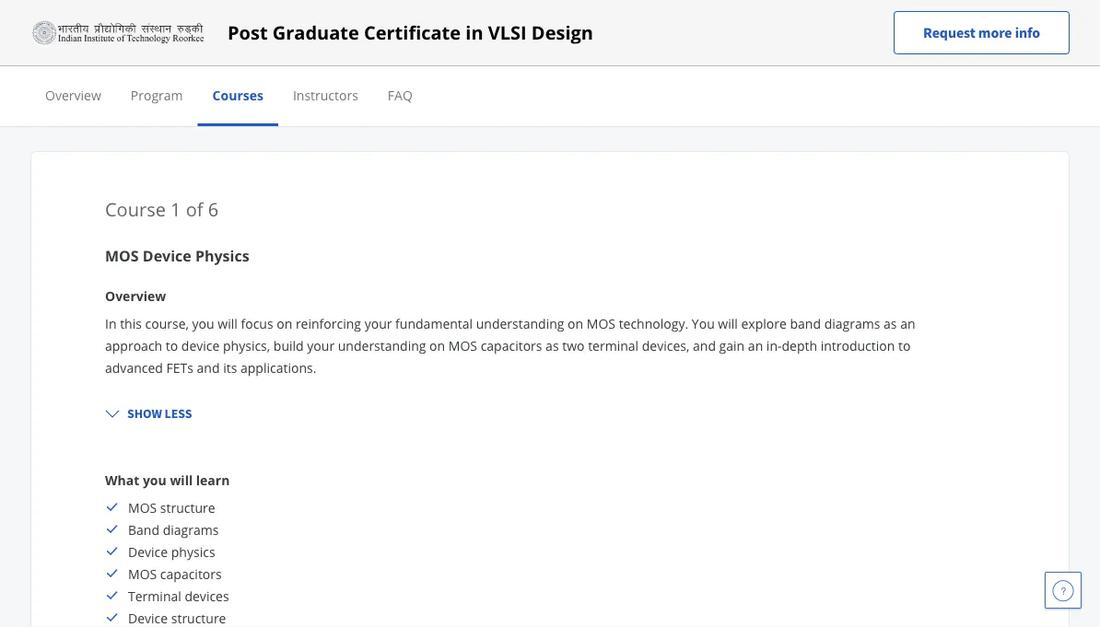 Task type: vqa. For each thing, say whether or not it's contained in the screenshot.
topmost towards
no



Task type: describe. For each thing, give the bounding box(es) containing it.
mos for mos capacitors
[[128, 565, 157, 583]]

devices
[[185, 587, 229, 605]]

0 horizontal spatial your
[[307, 337, 335, 354]]

terminal
[[588, 337, 639, 354]]

0 vertical spatial this
[[548, 63, 590, 93]]

mos for mos structure
[[128, 499, 157, 517]]

devices,
[[642, 337, 690, 354]]

in for courses
[[521, 63, 542, 93]]

design
[[532, 20, 593, 45]]

post
[[228, 20, 268, 45]]

you
[[692, 315, 715, 332]]

program link
[[131, 86, 183, 104]]

graduate
[[273, 20, 359, 45]]

1 to from the left
[[166, 337, 178, 354]]

depth
[[782, 337, 817, 354]]

less
[[164, 405, 192, 422]]

device structure
[[128, 610, 226, 627]]

month
[[614, 63, 688, 93]]

show less button
[[98, 397, 199, 430]]

info
[[1015, 23, 1040, 42]]

show less
[[127, 405, 192, 422]]

physics
[[195, 246, 249, 266]]

faq link
[[388, 86, 413, 104]]

0 horizontal spatial you
[[143, 471, 167, 489]]

show
[[127, 405, 162, 422]]

mos capacitors
[[128, 565, 222, 583]]

instructors
[[293, 86, 358, 104]]

its
[[223, 359, 237, 376]]

what you will learn
[[105, 471, 230, 489]]

band diagrams
[[128, 521, 219, 539]]

capacitors inside in this course, you will focus on reinforcing your fundamental understanding on mos technology. you will explore band diagrams as an approach to device physics, build your understanding on mos capacitors as two terminal devices, and gain an in-depth introduction to advanced fets and its applications.
[[481, 337, 542, 354]]

1
[[171, 196, 181, 222]]

mos device physics
[[105, 246, 249, 266]]

help center image
[[1052, 580, 1074, 602]]

technology.
[[619, 315, 689, 332]]

program
[[131, 86, 183, 104]]

in for certificate
[[466, 20, 483, 45]]

faq
[[388, 86, 413, 104]]

terminal
[[128, 587, 181, 605]]

1 vertical spatial as
[[546, 337, 559, 354]]

focus
[[241, 315, 273, 332]]

0 horizontal spatial will
[[170, 471, 193, 489]]

diagrams inside in this course, you will focus on reinforcing your fundamental understanding on mos technology. you will explore band diagrams as an approach to device physics, build your understanding on mos capacitors as two terminal devices, and gain an in-depth introduction to advanced fets and its applications.
[[824, 315, 880, 332]]

1 vertical spatial and
[[197, 359, 220, 376]]

0 vertical spatial device
[[143, 246, 191, 266]]

0 vertical spatial an
[[900, 315, 916, 332]]

1 horizontal spatial 6
[[596, 63, 608, 93]]

0 horizontal spatial diagrams
[[163, 521, 219, 539]]

course,
[[145, 315, 189, 332]]

overview inside certificate menu element
[[45, 86, 101, 104]]

1 horizontal spatial on
[[430, 337, 445, 354]]

1 horizontal spatial will
[[218, 315, 238, 332]]



Task type: locate. For each thing, give the bounding box(es) containing it.
as up introduction
[[884, 315, 897, 332]]

1 horizontal spatial as
[[884, 315, 897, 332]]

physics
[[171, 543, 215, 561]]

1 vertical spatial capacitors
[[160, 565, 222, 583]]

build
[[274, 337, 304, 354]]

overview link
[[45, 86, 101, 104]]

will up 'gain'
[[718, 315, 738, 332]]

physics,
[[223, 337, 270, 354]]

0 horizontal spatial this
[[120, 315, 142, 332]]

capacitors
[[481, 337, 542, 354], [160, 565, 222, 583]]

course
[[105, 196, 166, 222]]

more
[[979, 23, 1012, 42]]

this
[[548, 63, 590, 93], [120, 315, 142, 332]]

will up mos structure
[[170, 471, 193, 489]]

structure
[[160, 499, 215, 517], [171, 610, 226, 627]]

0 horizontal spatial an
[[748, 337, 763, 354]]

structure for device structure
[[171, 610, 226, 627]]

and left its
[[197, 359, 220, 376]]

2 vertical spatial device
[[128, 610, 168, 627]]

1 horizontal spatial and
[[693, 337, 716, 354]]

1 vertical spatial an
[[748, 337, 763, 354]]

capacitors down physics
[[160, 565, 222, 583]]

courses
[[431, 63, 515, 93]]

0 horizontal spatial understanding
[[338, 337, 426, 354]]

1 vertical spatial diagrams
[[163, 521, 219, 539]]

introduction
[[821, 337, 895, 354]]

1 horizontal spatial you
[[192, 315, 214, 332]]

understanding up two at the right of page
[[476, 315, 564, 332]]

your
[[365, 315, 392, 332], [307, 337, 335, 354]]

to
[[166, 337, 178, 354], [898, 337, 911, 354]]

in
[[105, 315, 117, 332]]

on
[[277, 315, 292, 332], [568, 315, 583, 332], [430, 337, 445, 354]]

0 vertical spatial diagrams
[[824, 315, 880, 332]]

fundamental
[[395, 315, 473, 332]]

0 horizontal spatial and
[[197, 359, 220, 376]]

2 to from the left
[[898, 337, 911, 354]]

0 horizontal spatial 6
[[208, 196, 219, 222]]

this down design
[[548, 63, 590, 93]]

courses
[[212, 86, 263, 104]]

understanding down fundamental
[[338, 337, 426, 354]]

diagrams up physics
[[163, 521, 219, 539]]

1 vertical spatial your
[[307, 337, 335, 354]]

0 vertical spatial in
[[466, 20, 483, 45]]

mos structure
[[128, 499, 215, 517]]

and
[[693, 337, 716, 354], [197, 359, 220, 376]]

device down the terminal
[[128, 610, 168, 627]]

device down the course 1 of 6 at the left of the page
[[143, 246, 191, 266]]

this right in
[[120, 315, 142, 332]]

an
[[900, 315, 916, 332], [748, 337, 763, 354]]

structure for mos structure
[[160, 499, 215, 517]]

structure up band diagrams
[[160, 499, 215, 517]]

fets
[[166, 359, 193, 376]]

as left two at the right of page
[[546, 337, 559, 354]]

will
[[218, 315, 238, 332], [718, 315, 738, 332], [170, 471, 193, 489]]

you
[[192, 315, 214, 332], [143, 471, 167, 489]]

band
[[790, 315, 821, 332]]

2 horizontal spatial will
[[718, 315, 738, 332]]

course 1 of 6
[[105, 196, 219, 222]]

6
[[596, 63, 608, 93], [208, 196, 219, 222]]

reinforcing
[[296, 315, 361, 332]]

vlsi
[[488, 20, 527, 45]]

in left vlsi
[[466, 20, 483, 45]]

0 vertical spatial you
[[192, 315, 214, 332]]

0 vertical spatial capacitors
[[481, 337, 542, 354]]

understanding
[[476, 315, 564, 332], [338, 337, 426, 354]]

in this course, you will focus on reinforcing your fundamental understanding on mos technology. you will explore band diagrams as an approach to device physics, build your understanding on mos capacitors as two terminal devices, and gain an in-depth introduction to advanced fets and its applications.
[[105, 315, 916, 376]]

1 horizontal spatial your
[[365, 315, 392, 332]]

1 vertical spatial 6
[[208, 196, 219, 222]]

diagrams up introduction
[[824, 315, 880, 332]]

0 horizontal spatial in
[[466, 20, 483, 45]]

mos for mos device physics
[[105, 246, 139, 266]]

overview down indian institute of technology, roorkee 'image'
[[45, 86, 101, 104]]

6 right of
[[208, 196, 219, 222]]

certificate
[[364, 20, 461, 45]]

1 vertical spatial device
[[128, 543, 168, 561]]

1 horizontal spatial diagrams
[[824, 315, 880, 332]]

request more info
[[923, 23, 1040, 42]]

you inside in this course, you will focus on reinforcing your fundamental understanding on mos technology. you will explore band diagrams as an approach to device physics, build your understanding on mos capacitors as two terminal devices, and gain an in-depth introduction to advanced fets and its applications.
[[192, 315, 214, 332]]

applications.
[[240, 359, 316, 376]]

1 horizontal spatial to
[[898, 337, 911, 354]]

overview up in
[[105, 287, 166, 305]]

on up build
[[277, 315, 292, 332]]

0 horizontal spatial overview
[[45, 86, 101, 104]]

1 vertical spatial this
[[120, 315, 142, 332]]

1 vertical spatial in
[[521, 63, 542, 93]]

device
[[181, 337, 220, 354]]

device down band
[[128, 543, 168, 561]]

courses link
[[212, 86, 263, 104]]

instructors link
[[293, 86, 358, 104]]

1 horizontal spatial this
[[548, 63, 590, 93]]

of
[[186, 196, 203, 222]]

you right what
[[143, 471, 167, 489]]

post graduate certificate in vlsi design
[[228, 20, 593, 45]]

mos
[[105, 246, 139, 266], [587, 315, 616, 332], [449, 337, 477, 354], [128, 499, 157, 517], [128, 565, 157, 583]]

1 horizontal spatial capacitors
[[481, 337, 542, 354]]

as
[[884, 315, 897, 332], [546, 337, 559, 354]]

diagrams
[[824, 315, 880, 332], [163, 521, 219, 539]]

explore
[[741, 315, 787, 332]]

1 horizontal spatial understanding
[[476, 315, 564, 332]]

device physics
[[128, 543, 215, 561]]

on down fundamental
[[430, 337, 445, 354]]

program
[[694, 63, 789, 93]]

1 vertical spatial understanding
[[338, 337, 426, 354]]

approach
[[105, 337, 162, 354]]

terminal devices
[[128, 587, 229, 605]]

1 horizontal spatial an
[[900, 315, 916, 332]]

5
[[311, 63, 324, 93]]

learn
[[196, 471, 230, 489]]

certificate menu element
[[30, 66, 1070, 126]]

6 left month
[[596, 63, 608, 93]]

1 horizontal spatial in
[[521, 63, 542, 93]]

1 horizontal spatial overview
[[105, 287, 166, 305]]

your right reinforcing
[[365, 315, 392, 332]]

advanced
[[105, 359, 163, 376]]

device for structure
[[128, 610, 168, 627]]

overview
[[45, 86, 101, 104], [105, 287, 166, 305]]

two
[[562, 337, 585, 354]]

0 vertical spatial overview
[[45, 86, 101, 104]]

0 vertical spatial and
[[693, 337, 716, 354]]

indian institute of technology, roorkee image
[[30, 18, 205, 47]]

in
[[466, 20, 483, 45], [521, 63, 542, 93]]

device for physics
[[128, 543, 168, 561]]

0 vertical spatial 6
[[596, 63, 608, 93]]

band
[[128, 521, 159, 539]]

what
[[105, 471, 139, 489]]

to right introduction
[[898, 337, 911, 354]]

required
[[329, 63, 425, 93]]

2 horizontal spatial on
[[568, 315, 583, 332]]

0 vertical spatial structure
[[160, 499, 215, 517]]

your down reinforcing
[[307, 337, 335, 354]]

5 required courses in this 6 month program
[[311, 63, 789, 93]]

in down vlsi
[[521, 63, 542, 93]]

0 vertical spatial understanding
[[476, 315, 564, 332]]

0 vertical spatial as
[[884, 315, 897, 332]]

you up device
[[192, 315, 214, 332]]

0 vertical spatial your
[[365, 315, 392, 332]]

and down you at the right bottom of page
[[693, 337, 716, 354]]

request more info button
[[894, 11, 1070, 54]]

this inside in this course, you will focus on reinforcing your fundamental understanding on mos technology. you will explore band diagrams as an approach to device physics, build your understanding on mos capacitors as two terminal devices, and gain an in-depth introduction to advanced fets and its applications.
[[120, 315, 142, 332]]

capacitors left two at the right of page
[[481, 337, 542, 354]]

on up two at the right of page
[[568, 315, 583, 332]]

0 horizontal spatial to
[[166, 337, 178, 354]]

device
[[143, 246, 191, 266], [128, 543, 168, 561], [128, 610, 168, 627]]

to down the course,
[[166, 337, 178, 354]]

0 horizontal spatial as
[[546, 337, 559, 354]]

1 vertical spatial you
[[143, 471, 167, 489]]

structure down devices
[[171, 610, 226, 627]]

will up 'physics,'
[[218, 315, 238, 332]]

0 horizontal spatial on
[[277, 315, 292, 332]]

0 horizontal spatial capacitors
[[160, 565, 222, 583]]

request
[[923, 23, 976, 42]]

1 vertical spatial overview
[[105, 287, 166, 305]]

gain
[[719, 337, 745, 354]]

in-
[[767, 337, 782, 354]]

1 vertical spatial structure
[[171, 610, 226, 627]]



